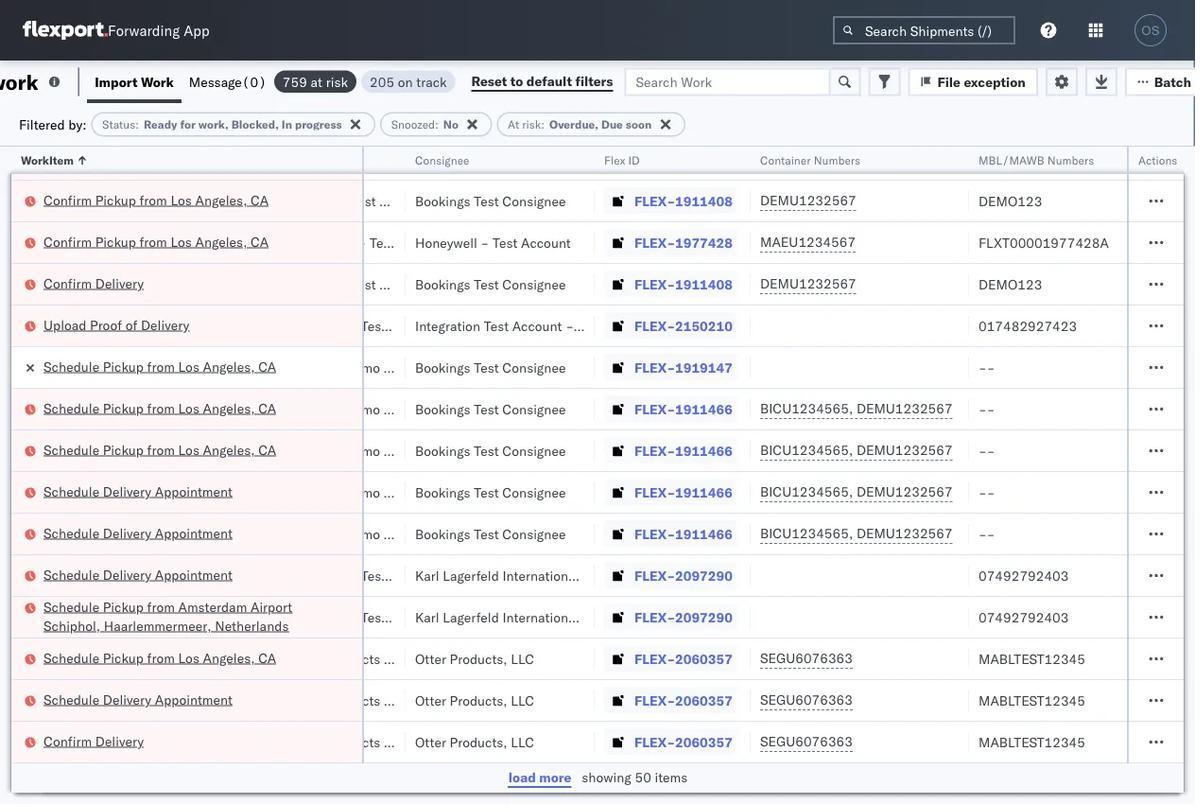 Task type: vqa. For each thing, say whether or not it's contained in the screenshot.
the left AG
yes



Task type: locate. For each thing, give the bounding box(es) containing it.
0 horizontal spatial numbers
[[814, 153, 861, 167]]

flexport
[[292, 359, 342, 376], [292, 401, 342, 417], [292, 442, 342, 459], [292, 484, 342, 500], [292, 526, 342, 542]]

6 ocean fcl from the top
[[169, 484, 236, 500]]

0 vertical spatial international
[[503, 567, 579, 584]]

proof
[[90, 316, 122, 333]]

4 schedule from the top
[[44, 441, 99, 458]]

otter products - test account
[[292, 650, 474, 667], [292, 692, 474, 709], [292, 734, 474, 750]]

1 vertical spatial confirm pickup from los angeles, ca
[[44, 233, 269, 250]]

3 products, from the top
[[450, 734, 508, 750]]

0 vertical spatial test 20 wi
[[1139, 484, 1196, 500]]

2 vertical spatial jaehyung
[[1139, 276, 1195, 292]]

1 horizontal spatial risk
[[522, 117, 541, 131]]

1919147
[[676, 359, 733, 376]]

schedule pickup from amsterdam airport schiphol, haarlemmermeer, netherlands
[[44, 598, 293, 634]]

2 schedule delivery appointment link from the top
[[44, 524, 233, 543]]

0 vertical spatial flex-2097290
[[635, 567, 733, 584]]

0 vertical spatial llc
[[511, 650, 534, 667]]

at
[[311, 73, 323, 90]]

honeywell - test account down name
[[292, 234, 448, 251]]

0 vertical spatial demo123
[[979, 193, 1043, 209]]

message
[[189, 73, 242, 90]]

1 vertical spatial otter products, llc
[[415, 692, 534, 709]]

0 vertical spatial test
[[1139, 484, 1162, 500]]

international
[[503, 567, 579, 584], [503, 609, 579, 625]]

test 20 wi
[[1139, 484, 1196, 500], [1139, 526, 1196, 542]]

3 -- from the top
[[979, 442, 996, 459]]

appointment for first schedule delivery appointment link from the bottom
[[155, 691, 233, 708]]

5 flexport demo consignee from the top
[[292, 526, 447, 542]]

resize handle column header for container numbers
[[947, 147, 970, 804]]

0 vertical spatial 2097290
[[676, 567, 733, 584]]

for
[[180, 117, 196, 131]]

mbl/mawb
[[979, 153, 1045, 167]]

numbers right container
[[814, 153, 861, 167]]

1 vertical spatial international
[[503, 609, 579, 625]]

0 horizontal spatial :
[[135, 117, 139, 131]]

1 vertical spatial karl
[[415, 609, 440, 625]]

2 vertical spatial products,
[[450, 734, 508, 750]]

0 vertical spatial b.v
[[583, 567, 604, 584]]

1 1911466 from the top
[[676, 401, 733, 417]]

exception
[[964, 73, 1026, 90]]

1 vertical spatial test 20 wi
[[1139, 526, 1196, 542]]

2 vertical spatial jaehyung 
[[1139, 276, 1196, 292]]

8 flex- from the top
[[635, 442, 676, 459]]

1 vertical spatial llc
[[511, 692, 534, 709]]

demo123 up 017482927423
[[979, 276, 1043, 292]]

segu6076363
[[761, 650, 853, 666], [761, 692, 853, 708], [761, 733, 853, 750]]

0 vertical spatial otter products - test account
[[292, 650, 474, 667]]

0 horizontal spatial ag
[[478, 317, 496, 334]]

:
[[135, 117, 139, 131], [435, 117, 439, 131], [541, 117, 545, 131]]

honeywell - test account down consignee button
[[415, 234, 571, 251]]

0 vertical spatial confirm pickup from los angeles, ca
[[44, 192, 269, 208]]

0 vertical spatial products
[[327, 650, 381, 667]]

demo
[[345, 359, 380, 376], [345, 401, 380, 417], [345, 442, 380, 459], [345, 484, 380, 500], [345, 526, 380, 542]]

2097290
[[676, 567, 733, 584], [676, 609, 733, 625]]

0 vertical spatial confirm pickup from los angeles, ca button
[[44, 191, 269, 211]]

status
[[102, 117, 135, 131]]

load
[[509, 769, 536, 786]]

at
[[508, 117, 519, 131]]

in
[[282, 117, 292, 131]]

1 horizontal spatial :
[[435, 117, 439, 131]]

10 flex- from the top
[[635, 526, 676, 542]]

0 horizontal spatial honeywell
[[292, 234, 355, 251]]

from for third schedule pickup from los angeles, ca button from the bottom
[[147, 400, 175, 416]]

0 vertical spatial flex-2060357
[[635, 650, 733, 667]]

2 flex- from the top
[[635, 193, 676, 209]]

1 confirm pickup from los angeles, ca link from the top
[[44, 191, 269, 210]]

: left ready
[[135, 117, 139, 131]]

1 vertical spatial jaehyung
[[1139, 193, 1195, 209]]

flex-2150210 button
[[605, 313, 737, 339], [605, 313, 737, 339]]

7 resize handle column header from the left
[[728, 147, 751, 804]]

1 vertical spatial flex-1911408
[[635, 276, 733, 292]]

3 appointment from the top
[[155, 566, 233, 583]]

0 vertical spatial products,
[[450, 650, 508, 667]]

1 vertical spatial 1911408
[[676, 276, 733, 292]]

schedule pickup from los angeles, ca for schedule pickup from los angeles, ca link related to third schedule pickup from los angeles, ca button from the bottom
[[44, 400, 276, 416]]

pickup for first schedule pickup from los angeles, ca button from the top of the page
[[103, 150, 144, 167]]

1 horizontal spatial on
[[578, 317, 597, 334]]

0 vertical spatial risk
[[326, 73, 348, 90]]

airport
[[251, 598, 293, 615]]

20
[[1165, 484, 1182, 500], [1165, 526, 1182, 542]]

0 horizontal spatial risk
[[326, 73, 348, 90]]

1 resize handle column header from the left
[[78, 147, 100, 804]]

--
[[979, 359, 996, 376], [979, 401, 996, 417], [979, 442, 996, 459], [979, 484, 996, 500], [979, 526, 996, 542]]

1 ocean fcl from the top
[[169, 151, 236, 167]]

c/o
[[607, 567, 630, 584], [607, 609, 630, 625]]

2 vertical spatial segu6076363
[[761, 733, 853, 750]]

flex id
[[605, 153, 640, 167]]

1 schedule from the top
[[44, 150, 99, 167]]

1 vertical spatial mabltest12345
[[979, 692, 1086, 709]]

schedule for second schedule pickup from los angeles, ca button from the bottom schedule pickup from los angeles, ca link
[[44, 441, 99, 458]]

1 vertical spatial jaehyung 
[[1139, 193, 1196, 209]]

1 karl lagerfeld international b.v c/o bleckmann from the top
[[415, 567, 700, 584]]

confirm for second confirm pickup from los angeles, ca button
[[44, 233, 92, 250]]

1 horizontal spatial honeywell
[[415, 234, 478, 251]]

1 schedule pickup from los angeles, ca link from the top
[[44, 149, 276, 168]]

2 horizontal spatial :
[[541, 117, 545, 131]]

7 ocean from the top
[[169, 484, 208, 500]]

1 products, from the top
[[450, 650, 508, 667]]

0 vertical spatial lagerfeld
[[443, 567, 499, 584]]

0 vertical spatial flex-1911408
[[635, 193, 733, 209]]

1 lcl from the top
[[212, 234, 235, 251]]

ocean lcl
[[169, 234, 235, 251], [169, 650, 235, 667], [169, 692, 235, 709], [169, 734, 235, 750]]

schedule delivery appointment link
[[44, 482, 233, 501], [44, 524, 233, 543], [44, 565, 233, 584], [44, 690, 233, 709]]

resize handle column header for flex id
[[728, 147, 751, 804]]

2 07492792403 from the top
[[979, 609, 1069, 625]]

pickup for second confirm pickup from los angeles, ca button
[[95, 233, 136, 250]]

delivery
[[95, 275, 144, 291], [141, 316, 190, 333], [103, 483, 152, 500], [103, 525, 152, 541], [103, 566, 152, 583], [103, 691, 152, 708], [95, 733, 144, 749]]

2 jaehyung  from the top
[[1139, 193, 1196, 209]]

confirm delivery link for 1st confirm delivery button
[[44, 274, 144, 293]]

0 vertical spatial confirm delivery button
[[44, 274, 144, 295]]

4 resize handle column header from the left
[[340, 147, 362, 804]]

schedule pickup from los angeles, ca link for second schedule pickup from los angeles, ca button from the bottom
[[44, 440, 276, 459]]

import work
[[95, 73, 174, 90]]

from for fourth schedule pickup from los angeles, ca button
[[147, 649, 175, 666]]

flex-1919147
[[635, 359, 733, 376]]

1 vertical spatial test
[[1139, 526, 1162, 542]]

2 schedule pickup from los angeles, ca button from the top
[[44, 399, 276, 420]]

schedule for second schedule delivery appointment link from the bottom of the page
[[44, 566, 99, 583]]

1 vertical spatial flex-2097290
[[635, 609, 733, 625]]

flex-1911408 up flex-2150210
[[635, 276, 733, 292]]

bicu1234565, demu1232567
[[761, 400, 953, 417], [761, 442, 953, 458], [761, 483, 953, 500], [761, 525, 953, 542]]

1 confirm delivery link from the top
[[44, 274, 144, 293]]

2 mabltest12345 from the top
[[979, 692, 1086, 709]]

schedule delivery appointment button
[[44, 482, 233, 503], [44, 524, 233, 544], [44, 565, 233, 586], [44, 690, 233, 711]]

no
[[444, 117, 459, 131]]

1 vertical spatial 2060357
[[676, 692, 733, 709]]

flex-1911408 up the flex-1977428
[[635, 193, 733, 209]]

1 products from the top
[[327, 650, 381, 667]]

0 vertical spatial otter products, llc
[[415, 650, 534, 667]]

resize handle column header for client name
[[383, 147, 406, 804]]

0 vertical spatial wi
[[1185, 484, 1196, 500]]

file exception
[[938, 73, 1026, 90]]

0 vertical spatial jaehyung
[[1139, 151, 1195, 167]]

11 ocean from the top
[[169, 734, 208, 750]]

resize handle column header for consignee
[[572, 147, 595, 804]]

track
[[416, 73, 447, 90]]

0 vertical spatial jaehyung 
[[1139, 151, 1196, 167]]

1 vertical spatial confirm pickup from los angeles, ca button
[[44, 232, 269, 253]]

1 test 20 wi from the top
[[1139, 484, 1196, 500]]

1 vertical spatial 20
[[1165, 526, 1182, 542]]

schedule pickup from los angeles, ca link for first schedule pickup from los angeles, ca button from the top of the page
[[44, 149, 276, 168]]

mbl/mawb numbers button
[[970, 149, 1111, 167]]

5 flex- from the top
[[635, 317, 676, 334]]

3 schedule delivery appointment link from the top
[[44, 565, 233, 584]]

205 on track
[[370, 73, 447, 90]]

appointment for first schedule delivery appointment link from the top
[[155, 483, 233, 500]]

risk right at on the top
[[522, 117, 541, 131]]

1 vertical spatial karl lagerfeld international b.v c/o bleckmann
[[415, 609, 700, 625]]

0 vertical spatial air
[[169, 317, 187, 334]]

0 vertical spatial mabltest12345
[[979, 650, 1086, 667]]

pickup inside "schedule pickup from amsterdam airport schiphol, haarlemmermeer, netherlands"
[[103, 598, 144, 615]]

jaehyung
[[1139, 151, 1195, 167], [1139, 193, 1195, 209], [1139, 276, 1195, 292]]

1911466
[[676, 401, 733, 417], [676, 442, 733, 459], [676, 484, 733, 500], [676, 526, 733, 542]]

9 schedule from the top
[[44, 649, 99, 666]]

ca
[[258, 150, 276, 167], [251, 192, 269, 208], [251, 233, 269, 250], [258, 358, 276, 375], [258, 400, 276, 416], [258, 441, 276, 458], [258, 649, 276, 666]]

risk right at
[[326, 73, 348, 90]]

6 ocean from the top
[[169, 442, 208, 459]]

1911408 up 1977428
[[676, 193, 733, 209]]

confirm pickup from los angeles, ca link for second confirm pickup from los angeles, ca button
[[44, 232, 269, 251]]

flex id button
[[595, 149, 732, 167]]

2 confirm delivery link from the top
[[44, 732, 144, 751]]

llc
[[511, 650, 534, 667], [511, 692, 534, 709], [511, 734, 534, 750]]

1 vertical spatial risk
[[522, 117, 541, 131]]

0 vertical spatial 07492792403
[[979, 567, 1069, 584]]

flex-1891264
[[635, 151, 733, 167]]

4 flexport from the top
[[292, 484, 342, 500]]

0 horizontal spatial integration
[[292, 317, 358, 334]]

0 vertical spatial karl lagerfeld international b.v c/o bleckmann
[[415, 567, 700, 584]]

load more button
[[508, 768, 573, 787]]

angeles, for second confirm pickup from los angeles, ca button from the bottom of the page
[[195, 192, 247, 208]]

2 vertical spatial 2060357
[[676, 734, 733, 750]]

1911408 up the 2150210
[[676, 276, 733, 292]]

1 vertical spatial confirm pickup from los angeles, ca link
[[44, 232, 269, 251]]

2 vertical spatial mabltest12345
[[979, 734, 1086, 750]]

10 schedule from the top
[[44, 691, 99, 708]]

flex-1911408
[[635, 193, 733, 209], [635, 276, 733, 292]]

2 vertical spatial products
[[327, 734, 381, 750]]

0 vertical spatial 1911408
[[676, 193, 733, 209]]

1 vertical spatial b.v
[[583, 609, 604, 625]]

4 ocean lcl from the top
[[169, 734, 235, 750]]

1 vertical spatial air
[[169, 567, 187, 584]]

1 vertical spatial demo123
[[979, 276, 1043, 292]]

schedule for first schedule delivery appointment link from the top
[[44, 483, 99, 500]]

schedule pickup from los angeles, ca
[[44, 150, 276, 167], [44, 358, 276, 375], [44, 400, 276, 416], [44, 441, 276, 458], [44, 649, 276, 666]]

from for second confirm pickup from los angeles, ca button
[[140, 233, 167, 250]]

flex-2060357
[[635, 650, 733, 667], [635, 692, 733, 709], [635, 734, 733, 750]]

2 schedule pickup from los angeles, ca from the top
[[44, 358, 276, 375]]

1 ag from the left
[[478, 317, 496, 334]]

1 vertical spatial segu6076363
[[761, 692, 853, 708]]

1 vertical spatial wi
[[1185, 526, 1196, 542]]

0 vertical spatial karl
[[415, 567, 440, 584]]

1 vertical spatial flex-2060357
[[635, 692, 733, 709]]

angeles,
[[203, 150, 255, 167], [195, 192, 247, 208], [195, 233, 247, 250], [203, 358, 255, 375], [203, 400, 255, 416], [203, 441, 255, 458], [203, 649, 255, 666]]

11 flex- from the top
[[635, 567, 676, 584]]

1 horizontal spatial integration
[[415, 317, 481, 334]]

6 resize handle column header from the left
[[572, 147, 595, 804]]

haarlemmermeer,
[[104, 617, 212, 634]]

9 ocean from the top
[[169, 650, 208, 667]]

1 vertical spatial products,
[[450, 692, 508, 709]]

honeywell - test account
[[292, 234, 448, 251], [415, 234, 571, 251]]

1 horizontal spatial numbers
[[1048, 153, 1095, 167]]

0 vertical spatial confirm delivery link
[[44, 274, 144, 293]]

2 vertical spatial llc
[[511, 734, 534, 750]]

Search Shipments (/) text field
[[833, 16, 1016, 44]]

1 vertical spatial confirm delivery link
[[44, 732, 144, 751]]

schedule pickup from los angeles, ca link
[[44, 149, 276, 168], [44, 357, 276, 376], [44, 399, 276, 418], [44, 440, 276, 459], [44, 648, 276, 667]]

mabltest12345
[[979, 650, 1086, 667], [979, 692, 1086, 709], [979, 734, 1086, 750]]

: right at on the top
[[541, 117, 545, 131]]

confirm
[[44, 192, 92, 208], [44, 233, 92, 250], [44, 275, 92, 291], [44, 733, 92, 749]]

1 vertical spatial confirm delivery button
[[44, 732, 144, 753]]

a
[[1195, 73, 1196, 90]]

numbers right mbl/mawb
[[1048, 153, 1095, 167]]

bicu1234565,
[[761, 400, 854, 417], [761, 442, 854, 458], [761, 483, 854, 500], [761, 525, 854, 542]]

ready
[[144, 117, 177, 131]]

schedule pickup from los angeles, ca for second schedule pickup from los angeles, ca button from the bottom schedule pickup from los angeles, ca link
[[44, 441, 276, 458]]

6 fcl from the top
[[212, 484, 236, 500]]

0 vertical spatial segu6076363
[[761, 650, 853, 666]]

4 schedule pickup from los angeles, ca link from the top
[[44, 440, 276, 459]]

1 horizontal spatial ag
[[601, 317, 619, 334]]

3 confirm from the top
[[44, 275, 92, 291]]

2 otter products - test account from the top
[[292, 692, 474, 709]]

delivery for 4th the schedule delivery appointment button from the top
[[103, 691, 152, 708]]

2 integration test account - on ag from the left
[[415, 317, 619, 334]]

2 20 from the top
[[1165, 526, 1182, 542]]

demo123 down mbl/mawb
[[979, 193, 1043, 209]]

1 flexport from the top
[[292, 359, 342, 376]]

fcl
[[212, 151, 236, 167], [212, 193, 236, 209], [212, 359, 236, 376], [212, 401, 236, 417], [212, 442, 236, 459], [212, 484, 236, 500], [212, 526, 236, 542]]

2 : from the left
[[435, 117, 439, 131]]

confirm pickup from los angeles, ca button up the of
[[44, 232, 269, 253]]

schedule
[[44, 150, 99, 167], [44, 358, 99, 375], [44, 400, 99, 416], [44, 441, 99, 458], [44, 483, 99, 500], [44, 525, 99, 541], [44, 566, 99, 583], [44, 598, 99, 615], [44, 649, 99, 666], [44, 691, 99, 708]]

angeles, for second confirm pickup from los angeles, ca button
[[195, 233, 247, 250]]

0 vertical spatial confirm pickup from los angeles, ca link
[[44, 191, 269, 210]]

0 vertical spatial 20
[[1165, 484, 1182, 500]]

2 ocean fcl from the top
[[169, 193, 236, 209]]

bleckmann
[[633, 567, 700, 584], [633, 609, 700, 625]]

2 ocean lcl from the top
[[169, 650, 235, 667]]

filters
[[576, 73, 613, 89]]

3 flex-2060357 from the top
[[635, 734, 733, 750]]

8 resize handle column header from the left
[[947, 147, 970, 804]]

1 vertical spatial confirm delivery
[[44, 733, 144, 749]]

3 jaehyung  from the top
[[1139, 276, 1196, 292]]

1 numbers from the left
[[814, 153, 861, 167]]

test123
[[979, 151, 1034, 167]]

2 vertical spatial flex-2060357
[[635, 734, 733, 750]]

wi
[[1185, 484, 1196, 500], [1185, 526, 1196, 542]]

appointment for 3rd schedule delivery appointment link from the bottom
[[155, 525, 233, 541]]

1 vertical spatial lagerfeld
[[443, 609, 499, 625]]

0 vertical spatial c/o
[[607, 567, 630, 584]]

1 vertical spatial 2097290
[[676, 609, 733, 625]]

risk
[[326, 73, 348, 90], [522, 117, 541, 131]]

1 vertical spatial 07492792403
[[979, 609, 1069, 625]]

2 2060357 from the top
[[676, 692, 733, 709]]

confirm pickup from los angeles, ca link
[[44, 191, 269, 210], [44, 232, 269, 251]]

resize handle column header
[[78, 147, 100, 804], [137, 147, 160, 804], [260, 147, 283, 804], [340, 147, 362, 804], [383, 147, 406, 804], [572, 147, 595, 804], [728, 147, 751, 804], [947, 147, 970, 804], [1107, 147, 1130, 804], [1162, 147, 1184, 804]]

ocean fcl
[[169, 151, 236, 167], [169, 193, 236, 209], [169, 359, 236, 376], [169, 401, 236, 417], [169, 442, 236, 459], [169, 484, 236, 500], [169, 526, 236, 542]]

1 2097290 from the top
[[676, 567, 733, 584]]

2 integration from the left
[[415, 317, 481, 334]]

2 flexport from the top
[[292, 401, 342, 417]]

flex-2097290
[[635, 567, 733, 584], [635, 609, 733, 625]]

container
[[761, 153, 811, 167]]

6 flex- from the top
[[635, 359, 676, 376]]

0 vertical spatial 2060357
[[676, 650, 733, 667]]

1 wi from the top
[[1185, 484, 1196, 500]]

from inside "schedule pickup from amsterdam airport schiphol, haarlemmermeer, netherlands"
[[147, 598, 175, 615]]

0 horizontal spatial on
[[455, 317, 474, 334]]

3 otter products, llc from the top
[[415, 734, 534, 750]]

5 schedule pickup from los angeles, ca from the top
[[44, 649, 276, 666]]

test
[[351, 151, 376, 167], [474, 151, 499, 167], [351, 193, 376, 209], [474, 193, 499, 209], [370, 234, 395, 251], [493, 234, 518, 251], [351, 276, 376, 292], [474, 276, 499, 292], [361, 317, 386, 334], [484, 317, 509, 334], [474, 359, 499, 376], [474, 401, 499, 417], [474, 442, 499, 459], [474, 484, 499, 500], [474, 526, 499, 542], [396, 650, 421, 667], [396, 692, 421, 709], [396, 734, 421, 750]]

1 vertical spatial products
[[327, 692, 381, 709]]

0 vertical spatial confirm delivery
[[44, 275, 144, 291]]

schedule for schedule pickup from los angeles, ca link related to first schedule pickup from los angeles, ca button from the top of the page
[[44, 150, 99, 167]]

file exception button
[[909, 68, 1039, 96], [909, 68, 1039, 96]]

2 vertical spatial otter products - test account
[[292, 734, 474, 750]]

2 -- from the top
[[979, 401, 996, 417]]

demo123
[[979, 193, 1043, 209], [979, 276, 1043, 292]]

schedule for schedule pickup from amsterdam airport schiphol, haarlemmermeer, netherlands link
[[44, 598, 99, 615]]

3 schedule pickup from los angeles, ca button from the top
[[44, 440, 276, 461]]

1 flexport demo consignee from the top
[[292, 359, 447, 376]]

1 flex-1911408 from the top
[[635, 193, 733, 209]]

1891264
[[676, 151, 733, 167]]

1 vertical spatial bleckmann
[[633, 609, 700, 625]]

2 vertical spatial otter products, llc
[[415, 734, 534, 750]]

0 vertical spatial bleckmann
[[633, 567, 700, 584]]

flexport. image
[[23, 21, 108, 40]]

operator
[[1139, 153, 1185, 167]]

consignee
[[380, 151, 443, 167], [503, 151, 566, 167], [415, 153, 470, 167], [380, 193, 443, 209], [503, 193, 566, 209], [380, 276, 443, 292], [503, 276, 566, 292], [384, 359, 447, 376], [503, 359, 566, 376], [384, 401, 447, 417], [503, 401, 566, 417], [384, 442, 447, 459], [503, 442, 566, 459], [384, 484, 447, 500], [503, 484, 566, 500], [384, 526, 447, 542], [503, 526, 566, 542]]

1 vertical spatial otter products - test account
[[292, 692, 474, 709]]

schedule inside "schedule pickup from amsterdam airport schiphol, haarlemmermeer, netherlands"
[[44, 598, 99, 615]]

account
[[398, 234, 448, 251], [521, 234, 571, 251], [390, 317, 439, 334], [513, 317, 562, 334], [424, 650, 474, 667], [424, 692, 474, 709], [424, 734, 474, 750]]

1 vertical spatial c/o
[[607, 609, 630, 625]]

2 vertical spatial air
[[169, 609, 187, 625]]

: left no
[[435, 117, 439, 131]]

3 1911466 from the top
[[676, 484, 733, 500]]

5 schedule pickup from los angeles, ca link from the top
[[44, 648, 276, 667]]

2 appointment from the top
[[155, 525, 233, 541]]

flxt00001977428a
[[979, 234, 1110, 251]]

confirm pickup from los angeles, ca button down workitem button at the top
[[44, 191, 269, 211]]

confirm delivery button
[[44, 274, 144, 295], [44, 732, 144, 753]]

2 1911408 from the top
[[676, 276, 733, 292]]



Task type: describe. For each thing, give the bounding box(es) containing it.
soon
[[626, 117, 652, 131]]

2 b.v from the top
[[583, 609, 604, 625]]

schedule for 3rd schedule delivery appointment link from the bottom
[[44, 525, 99, 541]]

upload proof of delivery link
[[44, 315, 190, 334]]

2 on from the left
[[578, 317, 597, 334]]

: for snoozed
[[435, 117, 439, 131]]

import work button
[[87, 61, 182, 103]]

205
[[370, 73, 395, 90]]

confirm for 2nd confirm delivery button from the top
[[44, 733, 92, 749]]

los for second confirm pickup from los angeles, ca button from the bottom of the page
[[171, 192, 192, 208]]

2 otter products, llc from the top
[[415, 692, 534, 709]]

1 otter products, llc from the top
[[415, 650, 534, 667]]

1 20 from the top
[[1165, 484, 1182, 500]]

1 bleckmann from the top
[[633, 567, 700, 584]]

12 flex- from the top
[[635, 609, 676, 625]]

4 bicu1234565, from the top
[[761, 525, 854, 542]]

status : ready for work, blocked, in progress
[[102, 117, 342, 131]]

3 flexport from the top
[[292, 442, 342, 459]]

1 lagerfeld from the top
[[443, 567, 499, 584]]

1 karl from the top
[[415, 567, 440, 584]]

schedule pickup from los angeles, ca for schedule pickup from los angeles, ca link for fourth schedule pickup from los angeles, ca button
[[44, 649, 276, 666]]

1 confirm pickup from los angeles, ca button from the top
[[44, 191, 269, 211]]

appointment for second schedule delivery appointment link from the bottom of the page
[[155, 566, 233, 583]]

2 resize handle column header from the left
[[137, 147, 160, 804]]

pickup for third schedule pickup from los angeles, ca button from the bottom
[[103, 400, 144, 416]]

forwarding app
[[108, 21, 210, 39]]

2 test 20 wi from the top
[[1139, 526, 1196, 542]]

snoozed : no
[[391, 117, 459, 131]]

angeles, for fourth schedule pickup from los angeles, ca button
[[203, 649, 255, 666]]

angeles, for first schedule pickup from los angeles, ca button from the top of the page
[[203, 150, 255, 167]]

schedule for fourth schedule pickup from los angeles, ca link from the bottom
[[44, 358, 99, 375]]

7 fcl from the top
[[212, 526, 236, 542]]

3 mabltest12345 from the top
[[979, 734, 1086, 750]]

maeu1234567
[[761, 234, 856, 250]]

4 1911466 from the top
[[676, 526, 733, 542]]

schedule for schedule pickup from los angeles, ca link related to third schedule pickup from los angeles, ca button from the bottom
[[44, 400, 99, 416]]

numbers for container numbers
[[814, 153, 861, 167]]

schedule for schedule pickup from los angeles, ca link for fourth schedule pickup from los angeles, ca button
[[44, 649, 99, 666]]

consignee button
[[406, 149, 576, 167]]

schedule pickup from los angeles, ca for fourth schedule pickup from los angeles, ca link from the bottom
[[44, 358, 276, 375]]

amsterdam
[[178, 598, 247, 615]]

1 confirm delivery from the top
[[44, 275, 144, 291]]

workitem
[[21, 153, 74, 167]]

2150210
[[676, 317, 733, 334]]

2 karl lagerfeld international b.v c/o bleckmann from the top
[[415, 609, 700, 625]]

reset
[[472, 73, 507, 89]]

1 on from the left
[[455, 317, 474, 334]]

2 flexport demo consignee from the top
[[292, 401, 447, 417]]

1 jaehyung  from the top
[[1139, 151, 1196, 167]]

showing 50 items
[[582, 769, 688, 786]]

filtered by:
[[19, 116, 87, 132]]

due
[[602, 117, 623, 131]]

15 flex- from the top
[[635, 734, 676, 750]]

2 c/o from the top
[[607, 609, 630, 625]]

confirm for second confirm pickup from los angeles, ca button from the bottom of the page
[[44, 192, 92, 208]]

flex-2150210
[[635, 317, 733, 334]]

confirm pickup from los angeles, ca link for second confirm pickup from los angeles, ca button from the bottom of the page
[[44, 191, 269, 210]]

los for first schedule pickup from los angeles, ca button from the top of the page
[[178, 150, 200, 167]]

resize handle column header for mbl/mawb numbers
[[1107, 147, 1130, 804]]

mode
[[169, 153, 198, 167]]

2 confirm delivery from the top
[[44, 733, 144, 749]]

os
[[1142, 23, 1160, 37]]

1 international from the top
[[503, 567, 579, 584]]

2 honeywell from the left
[[415, 234, 478, 251]]

1 integration test account - on ag from the left
[[292, 317, 496, 334]]

client name button
[[283, 149, 387, 167]]

netherlands
[[215, 617, 289, 634]]

2 flex-1911466 from the top
[[635, 442, 733, 459]]

client name
[[292, 153, 356, 167]]

3 bicu1234565, demu1232567 from the top
[[761, 483, 953, 500]]

2 bicu1234565, demu1232567 from the top
[[761, 442, 953, 458]]

resize handle column header for mode
[[260, 147, 283, 804]]

5 -- from the top
[[979, 526, 996, 542]]

759 at risk
[[283, 73, 348, 90]]

3 ocean from the top
[[169, 234, 208, 251]]

schedule pickup from los angeles, ca link for fourth schedule pickup from los angeles, ca button
[[44, 648, 276, 667]]

(0)
[[242, 73, 267, 90]]

3 bicu1234565, from the top
[[761, 483, 854, 500]]

to
[[511, 73, 524, 89]]

numbers for mbl/mawb numbers
[[1048, 153, 1095, 167]]

schedule pickup from los angeles, ca link for third schedule pickup from los angeles, ca button from the bottom
[[44, 399, 276, 418]]

delivery for 1st confirm delivery button
[[95, 275, 144, 291]]

work
[[141, 73, 174, 90]]

work,
[[198, 117, 229, 131]]

2 bleckmann from the top
[[633, 609, 700, 625]]

on
[[398, 73, 413, 90]]

schiphol,
[[44, 617, 100, 634]]

1 flex-2060357 from the top
[[635, 650, 733, 667]]

upload proof of delivery button
[[44, 315, 190, 336]]

forwarding
[[108, 21, 180, 39]]

angeles, for third schedule pickup from los angeles, ca button from the bottom
[[203, 400, 255, 416]]

1 honeywell from the left
[[292, 234, 355, 251]]

1 confirm pickup from los angeles, ca from the top
[[44, 192, 269, 208]]

batch a button
[[1126, 68, 1196, 96]]

batch a
[[1155, 73, 1196, 90]]

filtered
[[19, 116, 65, 132]]

default
[[527, 73, 572, 89]]

1 flex-1911466 from the top
[[635, 401, 733, 417]]

2 air from the top
[[169, 567, 187, 584]]

mbl/mawb numbers
[[979, 153, 1095, 167]]

: for status
[[135, 117, 139, 131]]

snooze
[[110, 153, 147, 167]]

pickup for schedule pickup from amsterdam airport schiphol, haarlemmermeer, netherlands button
[[103, 598, 144, 615]]

import
[[95, 73, 138, 90]]

progress
[[295, 117, 342, 131]]

3 flexport demo consignee from the top
[[292, 442, 447, 459]]

1 flex-2097290 from the top
[[635, 567, 733, 584]]

4 flex-1911466 from the top
[[635, 526, 733, 542]]

batch
[[1155, 73, 1192, 90]]

reset to default filters button
[[460, 68, 625, 96]]

schedule pickup from amsterdam airport schiphol, haarlemmermeer, netherlands link
[[44, 597, 338, 635]]

los for second schedule pickup from los angeles, ca button from the bottom
[[178, 441, 200, 458]]

schedule pickup from los angeles, ca for schedule pickup from los angeles, ca link related to first schedule pickup from los angeles, ca button from the top of the page
[[44, 150, 276, 167]]

delivery for 4th the schedule delivery appointment button from the bottom
[[103, 483, 152, 500]]

1 07492792403 from the top
[[979, 567, 1069, 584]]

4 flexport demo consignee from the top
[[292, 484, 447, 500]]

flex
[[605, 153, 626, 167]]

2 test from the top
[[1139, 526, 1162, 542]]

blocked,
[[231, 117, 279, 131]]

2 flex-2060357 from the top
[[635, 692, 733, 709]]

7 ocean fcl from the top
[[169, 526, 236, 542]]

2 confirm delivery button from the top
[[44, 732, 144, 753]]

id
[[629, 153, 640, 167]]

4 ocean from the top
[[169, 359, 208, 376]]

Search Work text field
[[625, 68, 831, 96]]

delivery for 3rd the schedule delivery appointment button from the top of the page
[[103, 566, 152, 583]]

1 b.v from the top
[[583, 567, 604, 584]]

from for schedule pickup from amsterdam airport schiphol, haarlemmermeer, netherlands button
[[147, 598, 175, 615]]

file
[[938, 73, 961, 90]]

los for fourth schedule pickup from los angeles, ca button
[[178, 649, 200, 666]]

upload proof of delivery
[[44, 316, 190, 333]]

more
[[539, 769, 572, 786]]

1 demo123 from the top
[[979, 193, 1043, 209]]

1 flex- from the top
[[635, 151, 676, 167]]

50
[[635, 769, 652, 786]]

container numbers
[[761, 153, 861, 167]]

1 air from the top
[[169, 317, 187, 334]]

angeles, for second schedule pickup from los angeles, ca button from the bottom
[[203, 441, 255, 458]]

from for second confirm pickup from los angeles, ca button from the bottom of the page
[[140, 192, 167, 208]]

4 bicu1234565, demu1232567 from the top
[[761, 525, 953, 542]]

1 ocean from the top
[[169, 151, 208, 167]]

759
[[283, 73, 307, 90]]

los for second confirm pickup from los angeles, ca button
[[171, 233, 192, 250]]

1 -- from the top
[[979, 359, 996, 376]]

reset to default filters
[[472, 73, 613, 89]]

at risk : overdue, due soon
[[508, 117, 652, 131]]

message (0)
[[189, 73, 267, 90]]

1 confirm delivery button from the top
[[44, 274, 144, 295]]

1 honeywell - test account from the left
[[292, 234, 448, 251]]

2 schedule delivery appointment button from the top
[[44, 524, 233, 544]]

13 flex- from the top
[[635, 650, 676, 667]]

3 schedule delivery appointment button from the top
[[44, 565, 233, 586]]

schedule for first schedule delivery appointment link from the bottom
[[44, 691, 99, 708]]

forwarding app link
[[23, 21, 210, 40]]

pickup for fourth schedule pickup from los angeles, ca button
[[103, 649, 144, 666]]

delivery for 2nd confirm delivery button from the top
[[95, 733, 144, 749]]

pickup for second schedule pickup from los angeles, ca button from the bottom
[[103, 441, 144, 458]]

schedule pickup from amsterdam airport schiphol, haarlemmermeer, netherlands button
[[44, 597, 338, 637]]

1 jaehyung from the top
[[1139, 151, 1195, 167]]

from for second schedule pickup from los angeles, ca button from the bottom
[[147, 441, 175, 458]]

actions
[[1139, 153, 1178, 167]]

1 2060357 from the top
[[676, 650, 733, 667]]

workitem button
[[11, 149, 343, 167]]

3 ocean lcl from the top
[[169, 692, 235, 709]]

2 fcl from the top
[[212, 193, 236, 209]]

load more
[[509, 769, 572, 786]]

1 segu6076363 from the top
[[761, 650, 853, 666]]

3 : from the left
[[541, 117, 545, 131]]

2 demo123 from the top
[[979, 276, 1043, 292]]

confirm for 1st confirm delivery button
[[44, 275, 92, 291]]

consignee inside button
[[415, 153, 470, 167]]

client
[[292, 153, 323, 167]]

017482927423
[[979, 317, 1078, 334]]

8 ocean from the top
[[169, 526, 208, 542]]

mode button
[[160, 149, 264, 167]]

2 flex-1911408 from the top
[[635, 276, 733, 292]]

3 jaehyung from the top
[[1139, 276, 1195, 292]]

delivery for second the schedule delivery appointment button from the top
[[103, 525, 152, 541]]

upload
[[44, 316, 87, 333]]

3 lcl from the top
[[212, 692, 235, 709]]

3 flex- from the top
[[635, 234, 676, 251]]

from for first schedule pickup from los angeles, ca button from the top of the page
[[147, 150, 175, 167]]

2 lagerfeld from the top
[[443, 609, 499, 625]]

showing
[[582, 769, 632, 786]]

confirm delivery link for 2nd confirm delivery button from the top
[[44, 732, 144, 751]]

flex-1977428
[[635, 234, 733, 251]]

app
[[184, 21, 210, 39]]

1 integration from the left
[[292, 317, 358, 334]]

2 demo from the top
[[345, 401, 380, 417]]

2 2097290 from the top
[[676, 609, 733, 625]]

items
[[655, 769, 688, 786]]

1 otter products - test account from the top
[[292, 650, 474, 667]]

by:
[[68, 116, 87, 132]]

name
[[326, 153, 356, 167]]

resize handle column header for workitem
[[340, 147, 362, 804]]

los for third schedule pickup from los angeles, ca button from the bottom
[[178, 400, 200, 416]]

3 llc from the top
[[511, 734, 534, 750]]

pickup for second confirm pickup from los angeles, ca button from the bottom of the page
[[95, 192, 136, 208]]

overdue,
[[550, 117, 599, 131]]



